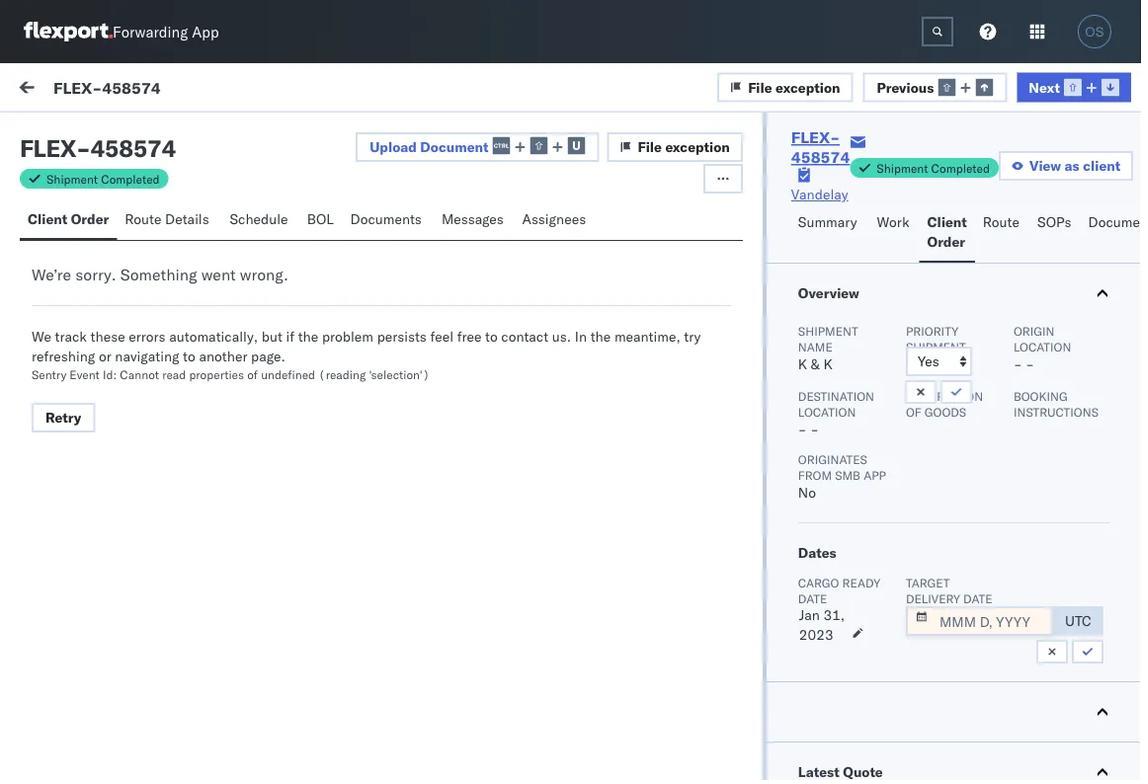 Task type: vqa. For each thing, say whether or not it's contained in the screenshot.


Task type: locate. For each thing, give the bounding box(es) containing it.
flex-458574
[[53, 77, 161, 97]]

flex- 458574 up vandelay
[[791, 127, 850, 167]]

another
[[199, 348, 247, 365]]

0 horizontal spatial client order
[[28, 210, 109, 228]]

view
[[1030, 157, 1061, 174]]

meantime,
[[614, 328, 680, 345]]

jason- up these
[[96, 303, 140, 320]]

1 vertical spatial j
[[67, 305, 71, 317]]

1 horizontal spatial to
[[485, 328, 498, 345]]

2 vertical spatial jason-test zhao
[[96, 392, 201, 409]]

0 horizontal spatial no
[[252, 81, 270, 98]]

jason-test zhao up errors
[[96, 303, 201, 320]]

0 vertical spatial message
[[147, 81, 204, 98]]

location inside destination location - -
[[798, 405, 856, 419]]

0 vertical spatial j
[[67, 216, 71, 228]]

cargo ready date
[[798, 576, 880, 606]]

app right smb
[[864, 468, 886, 483]]

jason- up sorry.
[[96, 214, 140, 231]]

None text field
[[922, 17, 953, 46]]

1 vertical spatial jason-
[[96, 303, 140, 320]]

route left details
[[125, 210, 161, 228]]

2 date from the left
[[963, 591, 993, 606]]

we're sorry. something went wrong.
[[32, 265, 288, 285]]

order
[[71, 210, 109, 228], [927, 233, 965, 250]]

1 horizontal spatial order
[[927, 233, 965, 250]]

458574
[[102, 77, 161, 97], [90, 133, 176, 163], [791, 147, 850, 167], [920, 230, 971, 247], [920, 319, 971, 336], [920, 408, 971, 425], [920, 585, 971, 603], [920, 674, 971, 692]]

2 jason- from the top
[[96, 303, 140, 320]]

j z up we're
[[67, 216, 77, 228]]

1 am from the top
[[526, 230, 548, 247]]

0 vertical spatial app
[[192, 22, 219, 41]]

client order button up we're
[[20, 202, 117, 240]]

of left goods
[[906, 405, 922, 419]]

forwarding
[[113, 22, 188, 41]]

ttt left sorry.
[[59, 248, 74, 265]]

no inside "originates from smb app no"
[[798, 484, 816, 501]]

am for 12:35
[[526, 319, 548, 336]]

1 vertical spatial no
[[798, 484, 816, 501]]

ttt right we
[[59, 337, 74, 354]]

jason- for dec 20, 2026, 12:35 am pst
[[96, 303, 140, 320]]

2 jason-test zhao from the top
[[96, 303, 201, 320]]

2 z from the top
[[71, 305, 77, 317]]

2 pst from the top
[[551, 319, 575, 336]]

to right the free
[[485, 328, 498, 345]]

0 horizontal spatial of
[[247, 367, 258, 382]]

j for dec 20, 2026, 12:36 am pst
[[67, 216, 71, 228]]

documents
[[350, 210, 422, 228]]

flex- 458574 up shipment
[[878, 319, 971, 336]]

1 dec from the top
[[388, 230, 413, 247]]

1 vertical spatial 2026,
[[442, 319, 480, 336]]

work up external (0) on the top
[[57, 76, 108, 103]]

2 vertical spatial j
[[67, 394, 71, 406]]

pst
[[551, 230, 575, 247], [551, 319, 575, 336]]

0 vertical spatial 2026,
[[442, 230, 480, 247]]

1 zhao from the top
[[170, 214, 201, 231]]

20, left the free
[[417, 319, 438, 336]]

cannot
[[120, 367, 159, 382]]

date up jan
[[798, 591, 827, 606]]

date inside cargo ready date
[[798, 591, 827, 606]]

if
[[286, 328, 294, 345]]

3 resize handle column header from the left
[[846, 165, 869, 781]]

origin
[[1014, 324, 1055, 338]]

shipment down "flex"
[[46, 171, 98, 186]]

0 horizontal spatial file exception
[[638, 138, 730, 156]]

20, for dec 20, 2026, 12:35 am pst
[[417, 319, 438, 336]]

2 vertical spatial zhao
[[170, 392, 201, 409]]

test up something
[[140, 214, 166, 231]]

z
[[71, 216, 77, 228], [71, 305, 77, 317], [71, 394, 77, 406]]

1 horizontal spatial message
[[147, 81, 204, 98]]

us.
[[552, 328, 571, 345]]

pst down "assignees"
[[551, 230, 575, 247]]

the right the if
[[298, 328, 318, 345]]

flex- 458574 down description
[[878, 408, 971, 425]]

location down destination
[[798, 405, 856, 419]]

1 ttt from the top
[[59, 248, 74, 265]]

documents button
[[342, 202, 434, 240]]

1 j from the top
[[67, 216, 71, 228]]

client up we're
[[28, 210, 67, 228]]

message up internal (0)
[[147, 81, 204, 98]]

0 vertical spatial am
[[526, 230, 548, 247]]

shipment
[[906, 339, 966, 354]]

z for dec 20, 2026, 12:36 am pst
[[71, 216, 77, 228]]

0 vertical spatial of
[[247, 367, 258, 382]]

destination
[[798, 389, 874, 404]]

0 vertical spatial pst
[[551, 230, 575, 247]]

ttt
[[59, 248, 74, 265], [59, 337, 74, 354]]

2 vertical spatial z
[[71, 394, 77, 406]]

1 vertical spatial file
[[638, 138, 662, 156]]

completed right related
[[931, 161, 990, 175]]

2 dec from the top
[[388, 319, 413, 336]]

0 horizontal spatial to
[[183, 348, 195, 365]]

1 horizontal spatial location
[[1014, 339, 1071, 354]]

z up track
[[71, 305, 77, 317]]

2 test from the top
[[140, 303, 166, 320]]

1 vertical spatial location
[[798, 405, 856, 419]]

j up we're
[[67, 216, 71, 228]]

dec left feel
[[388, 319, 413, 336]]

1 horizontal spatial work
[[923, 171, 949, 186]]

sentry
[[32, 367, 66, 382]]

vandelay
[[791, 186, 848, 203]]

j z for dec 20, 2026, 12:36 am pst
[[67, 216, 77, 228]]

0 vertical spatial z
[[71, 216, 77, 228]]

jason- down id:
[[96, 392, 140, 409]]

2026, for 12:35
[[442, 319, 480, 336]]

j up retry
[[67, 394, 71, 406]]

1 vertical spatial message
[[61, 171, 109, 186]]

0 vertical spatial test
[[140, 214, 166, 231]]

0 horizontal spatial order
[[71, 210, 109, 228]]

2 the from the left
[[590, 328, 611, 345]]

route inside button
[[983, 213, 1020, 231]]

dec for dec 20, 2026, 12:35 am pst
[[388, 319, 413, 336]]

test up errors
[[140, 303, 166, 320]]

dec down documents
[[388, 230, 413, 247]]

jason-test zhao down cannot
[[96, 392, 201, 409]]

the right the in
[[590, 328, 611, 345]]

retry
[[45, 409, 81, 426]]

shipment completed down flex - 458574
[[46, 171, 160, 186]]

these
[[90, 328, 125, 345]]

20, down documents
[[417, 230, 438, 247]]

1 horizontal spatial date
[[963, 591, 993, 606]]

date up mmm d, yyyy text box
[[963, 591, 993, 606]]

1 horizontal spatial completed
[[931, 161, 990, 175]]

(0) right external
[[87, 125, 113, 143]]

z up retry
[[71, 394, 77, 406]]

work right related
[[923, 171, 949, 186]]

of down page. at the top left
[[247, 367, 258, 382]]

0 horizontal spatial app
[[192, 22, 219, 41]]

2 vertical spatial jason-
[[96, 392, 140, 409]]

test for dec 20, 2026, 12:36 am pst
[[140, 214, 166, 231]]

next button
[[1017, 72, 1131, 102]]

work for my
[[57, 76, 108, 103]]

2 2026, from the top
[[442, 319, 480, 336]]

1 date from the left
[[798, 591, 827, 606]]

order up the 'overview' button
[[927, 233, 965, 250]]

1 vertical spatial jason-test zhao
[[96, 303, 201, 320]]

upload
[[370, 138, 417, 155]]

1 vertical spatial test
[[140, 303, 166, 320]]

client order
[[28, 210, 109, 228], [927, 213, 967, 250]]

2026, left 12:35
[[442, 319, 480, 336]]

0 vertical spatial location
[[1014, 339, 1071, 354]]

date inside 'target delivery date'
[[963, 591, 993, 606]]

(0) inside internal (0) button
[[184, 125, 210, 143]]

z up sorry.
[[71, 216, 77, 228]]

(0) inside external (0) "button"
[[87, 125, 113, 143]]

originates from smb app no
[[798, 452, 886, 501]]

we're
[[32, 265, 71, 285]]

completed down flex - 458574
[[101, 171, 160, 186]]

1 horizontal spatial the
[[590, 328, 611, 345]]

1 vertical spatial 20,
[[417, 319, 438, 336]]

1 resize handle column header from the left
[[356, 165, 379, 781]]

0 vertical spatial 20,
[[417, 230, 438, 247]]

2 j z from the top
[[67, 305, 77, 317]]

assignees button
[[514, 202, 598, 240]]

page.
[[251, 348, 285, 365]]

1 vertical spatial am
[[526, 319, 548, 336]]

overview button
[[767, 264, 1141, 323]]

1 vertical spatial z
[[71, 305, 77, 317]]

j z for dec 20, 2026, 12:35 am pst
[[67, 305, 77, 317]]

internal
[[132, 125, 181, 143]]

2 zhao from the top
[[170, 303, 201, 320]]

1 horizontal spatial k
[[824, 356, 833, 373]]

1 vertical spatial j z
[[67, 305, 77, 317]]

0 vertical spatial zhao
[[170, 214, 201, 231]]

-
[[76, 133, 90, 163], [633, 230, 642, 247], [633, 319, 642, 336], [1014, 356, 1022, 373], [1026, 356, 1034, 373], [798, 421, 807, 438], [810, 421, 819, 438]]

0 vertical spatial no
[[252, 81, 270, 98]]

related work item/shipment
[[879, 171, 1033, 186]]

1 horizontal spatial client order
[[927, 213, 967, 250]]

2 ttt from the top
[[59, 337, 74, 354]]

1 k from the left
[[798, 356, 807, 373]]

os
[[1085, 24, 1104, 39]]

1 pst from the top
[[551, 230, 575, 247]]

1 vertical spatial ttt
[[59, 337, 74, 354]]

id:
[[103, 367, 117, 382]]

flex- 458574 down mmm d, yyyy text box
[[878, 674, 971, 692]]

j z up retry
[[67, 394, 77, 406]]

jason-test zhao up something
[[96, 214, 201, 231]]

1 vertical spatial dec
[[388, 319, 413, 336]]

0 horizontal spatial work
[[57, 76, 108, 103]]

j z
[[67, 216, 77, 228], [67, 305, 77, 317], [67, 394, 77, 406]]

message for message (0)
[[147, 81, 204, 98]]

undefined
[[261, 367, 315, 382]]

resize handle column header
[[356, 165, 379, 781], [601, 165, 624, 781], [846, 165, 869, 781], [1091, 165, 1115, 781]]

2 vertical spatial j z
[[67, 394, 77, 406]]

pst right contact
[[551, 319, 575, 336]]

ttt for dec 20, 2026, 12:35 am pst
[[59, 337, 74, 354]]

1 vertical spatial pst
[[551, 319, 575, 336]]

(0) left '|'
[[204, 81, 230, 98]]

(0) right the internal
[[184, 125, 210, 143]]

view as client
[[1030, 157, 1121, 174]]

1 vertical spatial zhao
[[170, 303, 201, 320]]

0 vertical spatial j z
[[67, 216, 77, 228]]

1 z from the top
[[71, 216, 77, 228]]

0 vertical spatial dec
[[388, 230, 413, 247]]

related
[[879, 171, 920, 186]]

my work
[[20, 76, 108, 103]]

target
[[906, 576, 950, 590]]

zhao
[[170, 214, 201, 231], [170, 303, 201, 320], [170, 392, 201, 409]]

flex - 458574
[[20, 133, 176, 163]]

am left us.
[[526, 319, 548, 336]]

0 horizontal spatial client order button
[[20, 202, 117, 240]]

test down cannot
[[140, 392, 166, 409]]

no
[[252, 81, 270, 98], [798, 484, 816, 501]]

1 j z from the top
[[67, 216, 77, 228]]

flex- 458574 up the 'overview' button
[[878, 230, 971, 247]]

dec
[[388, 230, 413, 247], [388, 319, 413, 336]]

1 horizontal spatial app
[[864, 468, 886, 483]]

shipment up the work
[[877, 161, 928, 175]]

1 jason- from the top
[[96, 214, 140, 231]]

(0) for external (0)
[[87, 125, 113, 143]]

retry button
[[32, 403, 95, 433]]

to up read
[[183, 348, 195, 365]]

client down related work item/shipment
[[927, 213, 967, 231]]

4 resize handle column header from the left
[[1091, 165, 1115, 781]]

2 am from the top
[[526, 319, 548, 336]]

0 vertical spatial jason-
[[96, 214, 140, 231]]

forwarding app
[[113, 22, 219, 41]]

1 vertical spatial order
[[927, 233, 965, 250]]

flex- inside flex- 458574
[[791, 127, 840, 147]]

k left &
[[798, 356, 807, 373]]

k right &
[[824, 356, 833, 373]]

schedule
[[230, 210, 288, 228]]

1 horizontal spatial of
[[906, 405, 922, 419]]

2026, down messages
[[442, 230, 480, 247]]

0 horizontal spatial date
[[798, 591, 827, 606]]

no down from at bottom right
[[798, 484, 816, 501]]

details
[[165, 210, 209, 228]]

order up sorry.
[[71, 210, 109, 228]]

0 horizontal spatial k
[[798, 356, 807, 373]]

2 k from the left
[[824, 356, 833, 373]]

0 vertical spatial work
[[57, 76, 108, 103]]

message
[[147, 81, 204, 98], [61, 171, 109, 186]]

j z up track
[[67, 305, 77, 317]]

app inside "originates from smb app no"
[[864, 468, 886, 483]]

route for route
[[983, 213, 1020, 231]]

order for the leftmost client order button
[[71, 210, 109, 228]]

0 horizontal spatial route
[[125, 210, 161, 228]]

2 20, from the top
[[417, 319, 438, 336]]

message for message
[[61, 171, 109, 186]]

0 vertical spatial jason-test zhao
[[96, 214, 201, 231]]

no right '|'
[[252, 81, 270, 98]]

msg
[[87, 426, 113, 443]]

zhao up we're sorry. something went wrong.
[[170, 214, 201, 231]]

1 horizontal spatial shipment completed
[[877, 161, 990, 175]]

0 vertical spatial order
[[71, 210, 109, 228]]

dec 20, 2026, 12:35 am pst
[[388, 319, 575, 336]]

1 vertical spatial file exception
[[638, 138, 730, 156]]

(0)
[[204, 81, 230, 98], [87, 125, 113, 143], [184, 125, 210, 143]]

1 2026, from the top
[[442, 230, 480, 247]]

pst for dec 20, 2026, 12:35 am pst
[[551, 319, 575, 336]]

completed
[[931, 161, 990, 175], [101, 171, 160, 186]]

1 vertical spatial app
[[864, 468, 886, 483]]

client order for the leftmost client order button
[[28, 210, 109, 228]]

message down flex - 458574
[[61, 171, 109, 186]]

am for 12:36
[[526, 230, 548, 247]]

sops
[[1037, 213, 1071, 231]]

0 vertical spatial ttt
[[59, 248, 74, 265]]

3 j from the top
[[67, 394, 71, 406]]

j up track
[[67, 305, 71, 317]]

route down item/shipment
[[983, 213, 1020, 231]]

route inside button
[[125, 210, 161, 228]]

applied
[[314, 81, 360, 98]]

1 vertical spatial to
[[183, 348, 195, 365]]

0 horizontal spatial exception
[[665, 138, 730, 156]]

0 horizontal spatial message
[[61, 171, 109, 186]]

1 jason-test zhao from the top
[[96, 214, 201, 231]]

0 vertical spatial file exception
[[748, 78, 840, 96]]

zhao up automatically,
[[170, 303, 201, 320]]

1 test from the top
[[140, 214, 166, 231]]

client order right work button
[[927, 213, 967, 250]]

1 vertical spatial work
[[923, 171, 949, 186]]

properties
[[189, 367, 244, 382]]

client order up we're
[[28, 210, 109, 228]]

0 vertical spatial file
[[748, 78, 772, 96]]

shipment completed up the work
[[877, 161, 990, 175]]

location down origin
[[1014, 339, 1071, 354]]

zhao down read
[[170, 392, 201, 409]]

1 20, from the top
[[417, 230, 438, 247]]

client order button right the work
[[919, 205, 975, 263]]

3 zhao from the top
[[170, 392, 201, 409]]

message (0)
[[147, 81, 230, 98]]

1 horizontal spatial no
[[798, 484, 816, 501]]

previous button
[[863, 72, 1007, 102]]

2 j from the top
[[67, 305, 71, 317]]

went
[[201, 265, 236, 285]]

am down "assignees"
[[526, 230, 548, 247]]

1 horizontal spatial exception
[[776, 78, 840, 96]]

1 horizontal spatial route
[[983, 213, 1020, 231]]

0 horizontal spatial location
[[798, 405, 856, 419]]

flex
[[20, 133, 76, 163]]

2 vertical spatial test
[[140, 392, 166, 409]]

app right forwarding
[[192, 22, 219, 41]]

1 vertical spatial of
[[906, 405, 922, 419]]

0 horizontal spatial file
[[638, 138, 662, 156]]

1 vertical spatial exception
[[665, 138, 730, 156]]

shipment up name
[[798, 324, 858, 338]]

0 horizontal spatial the
[[298, 328, 318, 345]]



Task type: describe. For each thing, give the bounding box(es) containing it.
cargo
[[798, 576, 839, 590]]

0 horizontal spatial shipment
[[46, 171, 98, 186]]

jason-test zhao for dec 20, 2026, 12:35 am pst
[[96, 303, 201, 320]]

internal (0) button
[[125, 117, 222, 155]]

smb
[[835, 468, 861, 483]]

problem
[[322, 328, 373, 345]]

name
[[798, 339, 833, 354]]

from
[[798, 468, 832, 483]]

jan 31, 2023
[[799, 607, 845, 644]]

j for dec 20, 2026, 12:35 am pst
[[67, 305, 71, 317]]

2 resize handle column header from the left
[[601, 165, 624, 781]]

navigating
[[115, 348, 179, 365]]

summary button
[[790, 205, 869, 263]]

&
[[811, 356, 820, 373]]

filters
[[274, 81, 310, 98]]

external (0)
[[32, 125, 113, 143]]

as
[[1065, 157, 1080, 174]]

31,
[[824, 607, 845, 624]]

schedule button
[[222, 202, 299, 240]]

order for client order button to the right
[[927, 233, 965, 250]]

1 horizontal spatial client
[[927, 213, 967, 231]]

2026, for 12:36
[[442, 230, 480, 247]]

or
[[99, 348, 111, 365]]

20, for dec 20, 2026, 12:36 am pst
[[417, 230, 438, 247]]

(0) for internal (0)
[[184, 125, 210, 143]]

booking instructions
[[1014, 389, 1099, 419]]

1 horizontal spatial file
[[748, 78, 772, 96]]

upload document button
[[356, 132, 599, 162]]

MMM D, YYYY text field
[[906, 607, 1053, 636]]

1 horizontal spatial shipment
[[798, 324, 858, 338]]

bol button
[[299, 202, 342, 240]]

0 horizontal spatial client
[[28, 210, 67, 228]]

1 the from the left
[[298, 328, 318, 345]]

z for dec 20, 2026, 12:35 am pst
[[71, 305, 77, 317]]

forwarding app link
[[24, 22, 219, 41]]

test for dec 20, 2026, 12:35 am pst
[[140, 303, 166, 320]]

track
[[55, 328, 87, 345]]

utc
[[1065, 613, 1092, 630]]

flexport. image
[[24, 22, 113, 41]]

jason- for dec 20, 2026, 12:36 am pst
[[96, 214, 140, 231]]

we
[[32, 328, 51, 345]]

0 vertical spatial to
[[485, 328, 498, 345]]

contact
[[501, 328, 548, 345]]

of inside we track these errors automatically, but if the problem persists feel free to contact us. in the meantime, try refreshing or navigating to another page. sentry event id: cannot read properties of undefined (reading 'selection')
[[247, 367, 258, 382]]

documen
[[1088, 213, 1141, 231]]

free
[[457, 328, 482, 345]]

work
[[877, 213, 909, 231]]

ttt for dec 20, 2026, 12:36 am pst
[[59, 248, 74, 265]]

wrong.
[[240, 265, 288, 285]]

vandelay link
[[791, 185, 848, 205]]

1 horizontal spatial file exception
[[748, 78, 840, 96]]

read
[[162, 367, 186, 382]]

of inside the "description of goods"
[[906, 405, 922, 419]]

target delivery date
[[906, 576, 993, 606]]

location for destination location - -
[[798, 405, 856, 419]]

date for target delivery date
[[963, 591, 993, 606]]

3 test from the top
[[140, 392, 166, 409]]

item/shipment
[[952, 171, 1033, 186]]

jan
[[799, 607, 820, 624]]

goods
[[925, 405, 966, 419]]

view as client button
[[999, 151, 1133, 181]]

document
[[420, 138, 489, 155]]

flex- 458574 link
[[791, 127, 850, 167]]

originates
[[798, 452, 867, 467]]

client order for client order button to the right
[[927, 213, 967, 250]]

zhao for dec 20, 2026, 12:35 am pst
[[170, 303, 201, 320]]

2023
[[799, 626, 833, 644]]

flex- 458574 up mmm d, yyyy text box
[[878, 585, 971, 603]]

messages
[[442, 210, 504, 228]]

|
[[243, 81, 247, 98]]

route button
[[975, 205, 1030, 263]]

2 horizontal spatial shipment
[[877, 161, 928, 175]]

external
[[32, 125, 84, 143]]

bol
[[307, 210, 334, 228]]

test
[[59, 426, 83, 443]]

something
[[120, 265, 197, 285]]

3 jason-test zhao from the top
[[96, 392, 201, 409]]

delivery
[[906, 591, 960, 606]]

destination location - -
[[798, 389, 874, 438]]

os button
[[1072, 9, 1117, 54]]

client
[[1083, 157, 1121, 174]]

try
[[684, 328, 701, 345]]

description
[[906, 389, 983, 404]]

route details button
[[117, 202, 222, 240]]

but
[[262, 328, 282, 345]]

12:36
[[484, 230, 522, 247]]

(0) for message (0)
[[204, 81, 230, 98]]

instructions
[[1014, 405, 1099, 419]]

upload document
[[370, 138, 489, 155]]

feel
[[430, 328, 454, 345]]

external (0) button
[[24, 117, 125, 155]]

my
[[20, 76, 51, 103]]

(reading
[[318, 367, 366, 382]]

origin location - -
[[1014, 324, 1071, 373]]

zhao for dec 20, 2026, 12:36 am pst
[[170, 214, 201, 231]]

3 jason- from the top
[[96, 392, 140, 409]]

priority
[[906, 324, 959, 338]]

1 horizontal spatial client order button
[[919, 205, 975, 263]]

| no filters applied
[[243, 81, 360, 98]]

date for cargo ready date
[[798, 591, 827, 606]]

errors
[[129, 328, 166, 345]]

'selection')
[[369, 367, 430, 382]]

assignees
[[522, 210, 586, 228]]

dec 20, 2026, 12:36 am pst
[[388, 230, 575, 247]]

0 horizontal spatial shipment completed
[[46, 171, 160, 186]]

test msg
[[59, 426, 113, 443]]

dec for dec 20, 2026, 12:36 am pst
[[388, 230, 413, 247]]

sorry.
[[75, 265, 116, 285]]

documen button
[[1080, 205, 1141, 263]]

in
[[575, 328, 587, 345]]

route for route details
[[125, 210, 161, 228]]

ready
[[842, 576, 880, 590]]

3 j z from the top
[[67, 394, 77, 406]]

3 z from the top
[[71, 394, 77, 406]]

work button
[[869, 205, 919, 263]]

next
[[1029, 78, 1060, 96]]

0 vertical spatial exception
[[776, 78, 840, 96]]

jason-test zhao for dec 20, 2026, 12:36 am pst
[[96, 214, 201, 231]]

shipment name k & k
[[798, 324, 858, 373]]

pst for dec 20, 2026, 12:36 am pst
[[551, 230, 575, 247]]

automatically,
[[169, 328, 258, 345]]

location for origin location - -
[[1014, 339, 1071, 354]]

0 horizontal spatial completed
[[101, 171, 160, 186]]

refreshing
[[32, 348, 95, 365]]

12:35
[[484, 319, 522, 336]]

work for related
[[923, 171, 949, 186]]



